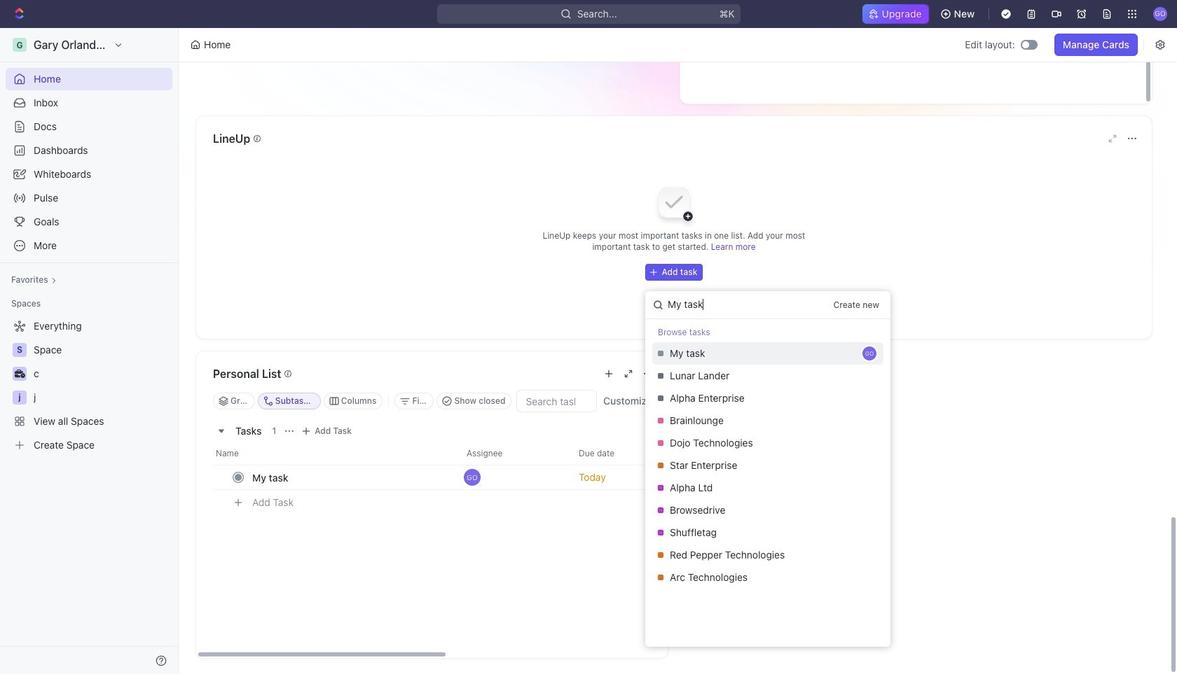 Task type: describe. For each thing, give the bounding box(es) containing it.
Search tasks... text field
[[518, 391, 596, 412]]

Search for task (or subtask) name, ID, or URL text field
[[645, 292, 828, 319]]



Task type: locate. For each thing, give the bounding box(es) containing it.
sidebar navigation
[[0, 28, 179, 675]]

tree
[[6, 315, 172, 457]]

tree inside sidebar navigation
[[6, 315, 172, 457]]



Task type: vqa. For each thing, say whether or not it's contained in the screenshot.
Search... at the top of the page
no



